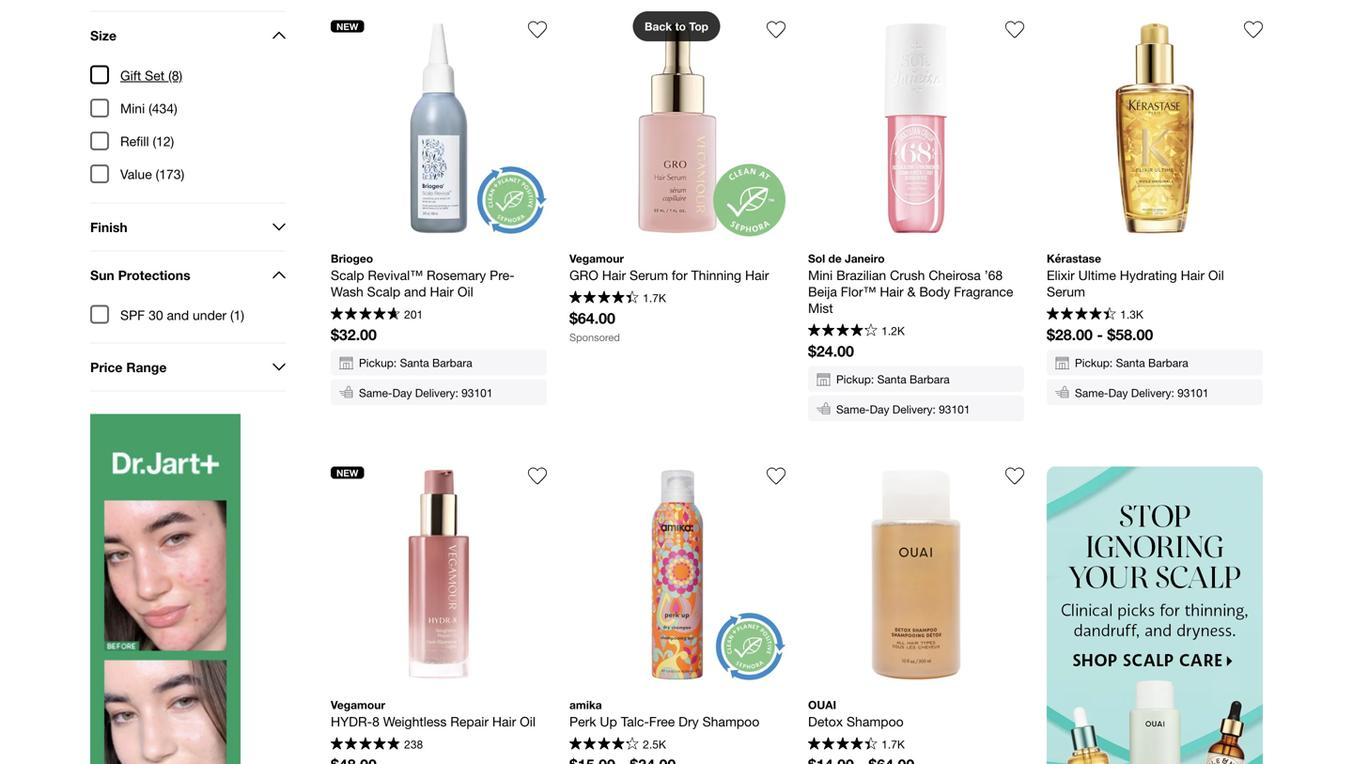 Task type: describe. For each thing, give the bounding box(es) containing it.
top
[[689, 20, 709, 33]]

revival™
[[368, 267, 423, 283]]

hair right thinning
[[745, 267, 769, 283]]

de
[[829, 252, 842, 265]]

day for $28.00 - $58.00
[[1109, 386, 1129, 399]]

8
[[372, 714, 380, 730]]

pickup: santa barbara for $32.00
[[359, 357, 473, 370]]

1.3k
[[1121, 308, 1144, 321]]

shampoo inside ouai detox shampoo
[[847, 714, 904, 730]]

sign in to love briogeo - scalp revival™ rosemary pre-wash scalp and hair oil image
[[528, 20, 547, 39]]

value
[[120, 167, 152, 182]]

93101 for $24.00
[[939, 403, 971, 416]]

1 vertical spatial and
[[167, 307, 189, 323]]

santa for $32.00
[[400, 357, 429, 370]]

value (173)
[[120, 167, 184, 182]]

price range button
[[90, 344, 286, 391]]

stop ignoring your scalp get healthier hair with clinical picks for thinning, dandruff and damage image
[[1047, 467, 1263, 764]]

same- for $32.00
[[359, 386, 393, 399]]

janeiro
[[845, 252, 885, 265]]

pickup: santa barbara for $28.00 - $58.00
[[1075, 357, 1189, 370]]

1.7k for gro hair serum for thinning hair
[[643, 291, 666, 304]]

mini (434)
[[120, 101, 177, 116]]

kérastase elixir ultime hydrating hair oil serum
[[1047, 252, 1228, 299]]

price
[[90, 359, 123, 375]]

4.5 stars element for $28.00 - $58.00
[[1047, 307, 1117, 322]]

vegamour hydr-8 weightless repair hair oil
[[331, 699, 536, 730]]

repair
[[451, 714, 489, 730]]

barbara for $28.00 - $58.00
[[1149, 357, 1189, 370]]

gift set (8)
[[120, 68, 182, 83]]

238
[[404, 738, 423, 751]]

93101 for $32.00
[[462, 386, 493, 399]]

refill (12)
[[120, 134, 174, 149]]

$64.00 sponsored
[[570, 309, 620, 344]]

refill
[[120, 134, 149, 149]]

(434)
[[149, 101, 177, 116]]

vegamour - hydr-8 weightless repair hair oil image
[[331, 467, 547, 683]]

4 stars element
[[808, 324, 878, 339]]

(12)
[[153, 134, 174, 149]]

ouai - detox shampoo image
[[808, 467, 1025, 683]]

briogeo
[[331, 252, 373, 265]]

sun protections button
[[90, 251, 286, 298]]

pickup: for $24.00
[[837, 373, 874, 386]]

(173)
[[156, 167, 184, 182]]

mist
[[808, 300, 834, 316]]

sponsored
[[570, 331, 620, 344]]

fragrance
[[954, 284, 1014, 299]]

sign in to love sol de janeiro - mini brazilian crush cheirosa '68 beija flor™ hair & body fragrance mist image
[[1006, 20, 1025, 39]]

sun protections
[[90, 267, 190, 283]]

sign in to love vegamour - hydr-8 weightless repair hair oil image
[[528, 467, 547, 486]]

$28.00
[[1047, 326, 1093, 344]]

ouai
[[808, 699, 837, 712]]

sun
[[90, 267, 114, 283]]

1 vertical spatial scalp
[[367, 284, 401, 299]]

1.7k for detox shampoo
[[882, 738, 905, 751]]

delivery: for $24.00
[[893, 403, 936, 416]]

perk
[[570, 714, 596, 730]]

protections
[[118, 267, 190, 283]]

briogeo - scalp revival™ rosemary pre-wash scalp and hair oil image
[[331, 20, 547, 236]]

pre-
[[490, 267, 515, 283]]

gift
[[120, 68, 141, 83]]

size
[[90, 27, 117, 43]]

day for $24.00
[[870, 403, 890, 416]]

free
[[649, 714, 675, 730]]

back to top button
[[633, 11, 721, 41]]

oil inside briogeo scalp revival™ rosemary pre- wash scalp and hair oil
[[458, 284, 474, 299]]

4.5 stars element down up
[[570, 738, 639, 753]]

1.7k reviews element for detox shampoo
[[882, 738, 905, 751]]

pickup: for $28.00 - $58.00
[[1075, 357, 1113, 370]]

0 horizontal spatial mini
[[120, 101, 145, 116]]

kérastase - elixir ultime hydrating hair oil serum image
[[1047, 20, 1263, 236]]

pickup: santa barbara for $24.00
[[837, 373, 950, 386]]

santa for $24.00
[[878, 373, 907, 386]]

shampoo inside "amika perk up talc-free dry shampoo"
[[703, 714, 760, 730]]

detox
[[808, 714, 843, 730]]

hair inside sol de janeiro mini brazilian crush cheirosa '68 beija flor™ hair & body fragrance mist
[[880, 284, 904, 299]]

vegamour for hydr-
[[331, 699, 385, 712]]

0 horizontal spatial scalp
[[331, 267, 364, 283]]

back to top
[[645, 20, 709, 33]]

sol de janeiro - mini brazilian crush cheirosa '68 beija flor™ hair & body fragrance mist image
[[808, 20, 1025, 236]]

2.5k
[[643, 738, 666, 751]]

delivery: for $32.00
[[415, 386, 459, 399]]

sol de janeiro mini brazilian crush cheirosa '68 beija flor™ hair & body fragrance mist
[[808, 252, 1017, 316]]

set
[[145, 68, 165, 83]]

briogeo scalp revival™ rosemary pre- wash scalp and hair oil
[[331, 252, 515, 299]]

201
[[404, 308, 423, 321]]

size button
[[90, 12, 286, 59]]

(8)
[[168, 68, 182, 83]]

(1)
[[230, 307, 244, 323]]

up
[[600, 714, 617, 730]]

under
[[193, 307, 227, 323]]

flor™
[[841, 284, 877, 299]]

4.5 stars element for $32.00
[[331, 307, 400, 322]]

and inside briogeo scalp revival™ rosemary pre- wash scalp and hair oil
[[404, 284, 426, 299]]



Task type: locate. For each thing, give the bounding box(es) containing it.
oil right hydrating
[[1209, 267, 1225, 283]]

sign in to love kérastase - elixir ultime hydrating hair oil serum image
[[1245, 20, 1263, 39]]

body
[[920, 284, 951, 299]]

1 vertical spatial 1.7k reviews element
[[882, 738, 905, 751]]

hair
[[602, 267, 626, 283], [745, 267, 769, 283], [1181, 267, 1205, 283], [430, 284, 454, 299], [880, 284, 904, 299], [492, 714, 516, 730]]

day down 201
[[393, 386, 412, 399]]

0 horizontal spatial 1.7k
[[643, 291, 666, 304]]

2 shampoo from the left
[[847, 714, 904, 730]]

mini left (434) on the top of the page
[[120, 101, 145, 116]]

vegamour for gro
[[570, 252, 624, 265]]

2 horizontal spatial pickup: santa barbara
[[1075, 357, 1189, 370]]

same- for $28.00 - $58.00
[[1075, 386, 1109, 399]]

2 horizontal spatial same-day delivery: 93101
[[1075, 386, 1209, 399]]

same-day delivery: 93101 down the 1.2k reviews element
[[837, 403, 971, 416]]

beija
[[808, 284, 837, 299]]

barbara down $58.00
[[1149, 357, 1189, 370]]

1 vertical spatial oil
[[458, 284, 474, 299]]

2 horizontal spatial same-
[[1075, 386, 1109, 399]]

weightless
[[383, 714, 447, 730]]

price range
[[90, 359, 167, 375]]

barbara
[[432, 357, 473, 370], [1149, 357, 1189, 370], [910, 373, 950, 386]]

range
[[126, 359, 167, 375]]

hydrating
[[1120, 267, 1178, 283]]

pickup: santa barbara down $58.00
[[1075, 357, 1189, 370]]

93101
[[462, 386, 493, 399], [1178, 386, 1209, 399], [939, 403, 971, 416]]

2 new from the top
[[337, 467, 358, 479]]

pickup: down the $32.00
[[359, 357, 397, 370]]

scalp up wash
[[331, 267, 364, 283]]

santa down the 1.2k reviews element
[[878, 373, 907, 386]]

sign in to love ouai - detox shampoo image
[[1006, 467, 1025, 486]]

0 horizontal spatial vegamour
[[331, 699, 385, 712]]

0 horizontal spatial same-
[[359, 386, 393, 399]]

same-day delivery: 93101 for $28.00 - $58.00
[[1075, 386, 1209, 399]]

vegamour inside vegamour gro hair serum for thinning hair
[[570, 252, 624, 265]]

same-day delivery: 93101 down $58.00
[[1075, 386, 1209, 399]]

2 horizontal spatial day
[[1109, 386, 1129, 399]]

pickup: for $32.00
[[359, 357, 397, 370]]

vegamour up hydr-
[[331, 699, 385, 712]]

cheirosa
[[929, 267, 981, 283]]

1 horizontal spatial delivery:
[[893, 403, 936, 416]]

talc-
[[621, 714, 649, 730]]

mini
[[120, 101, 145, 116], [808, 267, 833, 283]]

delivery: for $28.00 - $58.00
[[1132, 386, 1175, 399]]

0 horizontal spatial shampoo
[[703, 714, 760, 730]]

2 horizontal spatial 93101
[[1178, 386, 1209, 399]]

vegamour gro hair serum for thinning hair
[[570, 252, 769, 283]]

shampoo right dry
[[703, 714, 760, 730]]

1 horizontal spatial serum
[[1047, 284, 1086, 299]]

new
[[337, 21, 358, 32], [337, 467, 358, 479]]

vegamour inside vegamour hydr-8 weightless repair hair oil
[[331, 699, 385, 712]]

1.7k down ouai detox shampoo
[[882, 738, 905, 751]]

1.7k
[[643, 291, 666, 304], [882, 738, 905, 751]]

1 horizontal spatial 93101
[[939, 403, 971, 416]]

ouai detox shampoo
[[808, 699, 904, 730]]

-
[[1097, 326, 1104, 344]]

thinning
[[692, 267, 742, 283]]

1.2k
[[882, 324, 905, 337]]

1 horizontal spatial barbara
[[910, 373, 950, 386]]

delivery: down the 1.2k
[[893, 403, 936, 416]]

rosemary
[[427, 267, 486, 283]]

serum down elixir
[[1047, 284, 1086, 299]]

day down the 1.2k reviews element
[[870, 403, 890, 416]]

1 horizontal spatial same-day delivery: 93101
[[837, 403, 971, 416]]

1 shampoo from the left
[[703, 714, 760, 730]]

hair inside kérastase elixir ultime hydrating hair oil serum
[[1181, 267, 1205, 283]]

0 vertical spatial mini
[[120, 101, 145, 116]]

1 horizontal spatial same-
[[837, 403, 870, 416]]

2 horizontal spatial delivery:
[[1132, 386, 1175, 399]]

&
[[908, 284, 916, 299]]

1.2k reviews element
[[882, 324, 905, 337]]

0 horizontal spatial day
[[393, 386, 412, 399]]

1 new from the top
[[337, 21, 358, 32]]

serum inside vegamour gro hair serum for thinning hair
[[630, 267, 668, 283]]

0 vertical spatial vegamour
[[570, 252, 624, 265]]

0 vertical spatial oil
[[1209, 267, 1225, 283]]

pickup: santa barbara down 201 reviews element
[[359, 357, 473, 370]]

hydr-
[[331, 714, 372, 730]]

amika perk up talc-free dry shampoo
[[570, 699, 760, 730]]

oil down rosemary
[[458, 284, 474, 299]]

same- for $24.00
[[837, 403, 870, 416]]

0 horizontal spatial pickup:
[[359, 357, 397, 370]]

0 horizontal spatial serum
[[630, 267, 668, 283]]

delivery: down $58.00
[[1132, 386, 1175, 399]]

hair inside vegamour hydr-8 weightless repair hair oil
[[492, 714, 516, 730]]

finish
[[90, 219, 128, 235]]

4.5 stars element up $28.00
[[1047, 307, 1117, 322]]

1 vertical spatial serum
[[1047, 284, 1086, 299]]

1 horizontal spatial 1.7k
[[882, 738, 905, 751]]

santa for $28.00 - $58.00
[[1116, 357, 1146, 370]]

4.5 stars element up the $32.00
[[331, 307, 400, 322]]

hair left &
[[880, 284, 904, 299]]

1 vertical spatial new
[[337, 467, 358, 479]]

image de bannière avec contenu sponsorisé image
[[90, 414, 241, 764]]

sign in to love amika - perk up talc-free dry shampoo image
[[767, 467, 786, 486]]

1.7k reviews element down ouai detox shampoo
[[882, 738, 905, 751]]

$58.00
[[1108, 326, 1154, 344]]

1.3k reviews element
[[1121, 308, 1144, 321]]

30
[[149, 307, 163, 323]]

barbara for $32.00
[[432, 357, 473, 370]]

4.5 stars element up $64.00
[[570, 291, 639, 306]]

oil left perk
[[520, 714, 536, 730]]

delivery:
[[415, 386, 459, 399], [1132, 386, 1175, 399], [893, 403, 936, 416]]

vegamour - gro hair serum for thinning hair image
[[570, 20, 786, 236]]

sign in to love vegamour - gro hair serum for thinning hair image
[[767, 20, 786, 39]]

4.5 stars element for $64.00
[[570, 291, 639, 306]]

1 horizontal spatial mini
[[808, 267, 833, 283]]

to
[[675, 20, 686, 33]]

1 horizontal spatial 1.7k reviews element
[[882, 738, 905, 751]]

vegamour
[[570, 252, 624, 265], [331, 699, 385, 712]]

oil
[[1209, 267, 1225, 283], [458, 284, 474, 299], [520, 714, 536, 730]]

hair inside briogeo scalp revival™ rosemary pre- wash scalp and hair oil
[[430, 284, 454, 299]]

santa down $58.00
[[1116, 357, 1146, 370]]

hair right repair
[[492, 714, 516, 730]]

1 horizontal spatial day
[[870, 403, 890, 416]]

201 reviews element
[[404, 308, 423, 321]]

1.7k reviews element for gro hair serum for thinning hair
[[643, 291, 666, 304]]

serum left for
[[630, 267, 668, 283]]

amika
[[570, 699, 602, 712]]

barbara down rosemary
[[432, 357, 473, 370]]

serum inside kérastase elixir ultime hydrating hair oil serum
[[1047, 284, 1086, 299]]

0 horizontal spatial 1.7k reviews element
[[643, 291, 666, 304]]

ultime
[[1079, 267, 1117, 283]]

and up 201 reviews element
[[404, 284, 426, 299]]

mini inside sol de janeiro mini brazilian crush cheirosa '68 beija flor™ hair & body fragrance mist
[[808, 267, 833, 283]]

for
[[672, 267, 688, 283]]

'68
[[985, 267, 1003, 283]]

2.5k reviews element
[[643, 738, 666, 751]]

1 horizontal spatial and
[[404, 284, 426, 299]]

0 vertical spatial 1.7k
[[643, 291, 666, 304]]

same-
[[359, 386, 393, 399], [1075, 386, 1109, 399], [837, 403, 870, 416]]

santa
[[400, 357, 429, 370], [1116, 357, 1146, 370], [878, 373, 907, 386]]

0 vertical spatial scalp
[[331, 267, 364, 283]]

crush
[[890, 267, 925, 283]]

2 horizontal spatial santa
[[1116, 357, 1146, 370]]

1 horizontal spatial pickup: santa barbara
[[837, 373, 950, 386]]

$24.00
[[808, 342, 854, 360]]

1 vertical spatial vegamour
[[331, 699, 385, 712]]

elixir
[[1047, 267, 1075, 283]]

vegamour up 'gro'
[[570, 252, 624, 265]]

finish button
[[90, 204, 286, 251]]

amika - perk up talc-free dry shampoo image
[[570, 467, 786, 683]]

gro
[[570, 267, 599, 283]]

pickup: down the '-'
[[1075, 357, 1113, 370]]

same- down the $32.00
[[359, 386, 393, 399]]

hair right hydrating
[[1181, 267, 1205, 283]]

barbara for $24.00
[[910, 373, 950, 386]]

same- down the $24.00
[[837, 403, 870, 416]]

back
[[645, 20, 672, 33]]

same-day delivery: 93101 down 201
[[359, 386, 493, 399]]

1 horizontal spatial oil
[[520, 714, 536, 730]]

4.5 stars element
[[570, 291, 639, 306], [331, 307, 400, 322], [1047, 307, 1117, 322], [570, 738, 639, 753], [808, 738, 878, 753]]

spf
[[120, 307, 145, 323]]

sol
[[808, 252, 826, 265]]

0 horizontal spatial oil
[[458, 284, 474, 299]]

$64.00
[[570, 309, 616, 327]]

1 horizontal spatial shampoo
[[847, 714, 904, 730]]

hair right 'gro'
[[602, 267, 626, 283]]

1.7k reviews element
[[643, 291, 666, 304], [882, 738, 905, 751]]

day down $58.00
[[1109, 386, 1129, 399]]

0 horizontal spatial barbara
[[432, 357, 473, 370]]

4.5 stars element down detox
[[808, 738, 878, 753]]

93101 for $28.00 - $58.00
[[1178, 386, 1209, 399]]

same- down '$28.00 - $58.00'
[[1075, 386, 1109, 399]]

5 stars element
[[331, 738, 400, 753]]

shampoo right detox
[[847, 714, 904, 730]]

0 vertical spatial new
[[337, 21, 358, 32]]

santa down 201 reviews element
[[400, 357, 429, 370]]

delivery: down 201
[[415, 386, 459, 399]]

dry
[[679, 714, 699, 730]]

238 reviews element
[[404, 738, 423, 751]]

2 horizontal spatial oil
[[1209, 267, 1225, 283]]

0 vertical spatial and
[[404, 284, 426, 299]]

2 horizontal spatial barbara
[[1149, 357, 1189, 370]]

0 horizontal spatial pickup: santa barbara
[[359, 357, 473, 370]]

0 horizontal spatial delivery:
[[415, 386, 459, 399]]

0 vertical spatial serum
[[630, 267, 668, 283]]

and
[[404, 284, 426, 299], [167, 307, 189, 323]]

spf 30 and under (1)
[[120, 307, 244, 323]]

scalp
[[331, 267, 364, 283], [367, 284, 401, 299]]

0 horizontal spatial 93101
[[462, 386, 493, 399]]

scalp down the revival™ at the top left of page
[[367, 284, 401, 299]]

0 vertical spatial 1.7k reviews element
[[643, 291, 666, 304]]

pickup: santa barbara
[[359, 357, 473, 370], [1075, 357, 1189, 370], [837, 373, 950, 386]]

pickup: santa barbara down the 1.2k reviews element
[[837, 373, 950, 386]]

oil inside kérastase elixir ultime hydrating hair oil serum
[[1209, 267, 1225, 283]]

pickup: down the $24.00
[[837, 373, 874, 386]]

1 horizontal spatial vegamour
[[570, 252, 624, 265]]

1.7k reviews element down vegamour gro hair serum for thinning hair
[[643, 291, 666, 304]]

serum
[[630, 267, 668, 283], [1047, 284, 1086, 299]]

wash
[[331, 284, 364, 299]]

0 horizontal spatial same-day delivery: 93101
[[359, 386, 493, 399]]

1 horizontal spatial pickup:
[[837, 373, 874, 386]]

1 horizontal spatial santa
[[878, 373, 907, 386]]

1 vertical spatial mini
[[808, 267, 833, 283]]

1 horizontal spatial scalp
[[367, 284, 401, 299]]

barbara down body
[[910, 373, 950, 386]]

$28.00 - $58.00
[[1047, 326, 1154, 344]]

day for $32.00
[[393, 386, 412, 399]]

shampoo
[[703, 714, 760, 730], [847, 714, 904, 730]]

oil inside vegamour hydr-8 weightless repair hair oil
[[520, 714, 536, 730]]

1 vertical spatial 1.7k
[[882, 738, 905, 751]]

same-day delivery: 93101 for $32.00
[[359, 386, 493, 399]]

2 vertical spatial oil
[[520, 714, 536, 730]]

0 horizontal spatial and
[[167, 307, 189, 323]]

brazilian
[[837, 267, 887, 283]]

mini up 'beija'
[[808, 267, 833, 283]]

kérastase
[[1047, 252, 1102, 265]]

1.7k down vegamour gro hair serum for thinning hair
[[643, 291, 666, 304]]

same-day delivery: 93101 for $24.00
[[837, 403, 971, 416]]

hair down rosemary
[[430, 284, 454, 299]]

and right '30'
[[167, 307, 189, 323]]

$32.00
[[331, 326, 377, 344]]

0 horizontal spatial santa
[[400, 357, 429, 370]]

2 horizontal spatial pickup:
[[1075, 357, 1113, 370]]



Task type: vqa. For each thing, say whether or not it's contained in the screenshot.
SPF 30 and under (1)
yes



